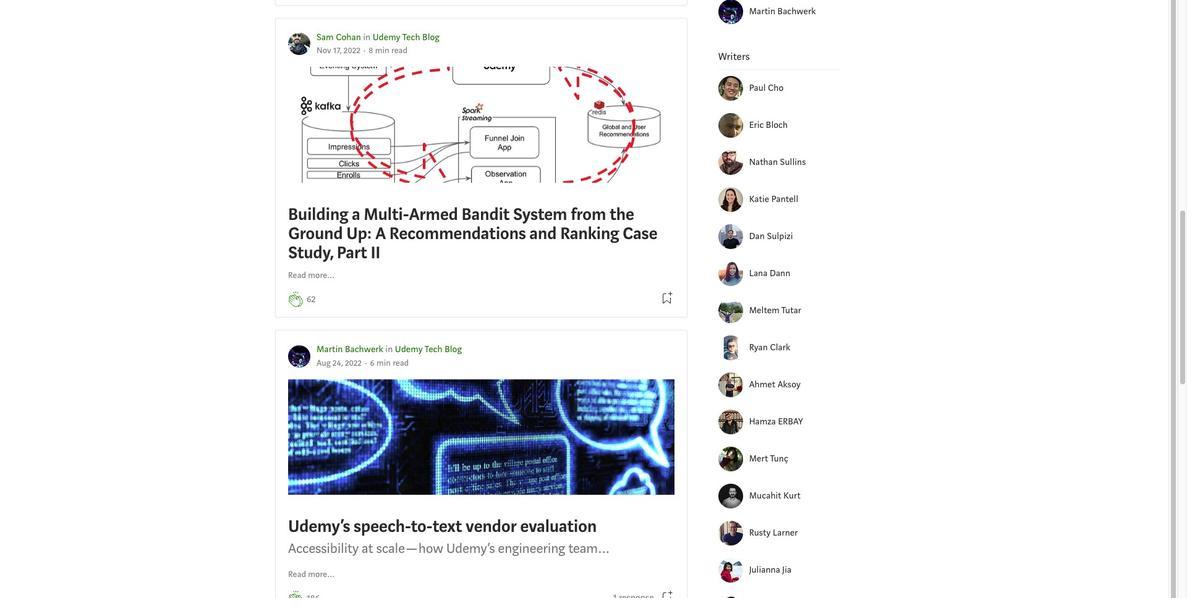 Task type: describe. For each thing, give the bounding box(es) containing it.
read for udemy's speech-to-text vendor evaluation
[[288, 570, 306, 581]]

to-
[[411, 516, 432, 538]]

read more… for building a multi-armed bandit system from the ground up: a recommendations and ranking case study, part ii
[[288, 270, 335, 281]]

ahmet
[[749, 379, 775, 391]]

17,
[[333, 45, 342, 56]]

8 min read image
[[369, 45, 407, 56]]

scale — how
[[376, 540, 443, 558]]

hamza
[[749, 416, 776, 428]]

nathan
[[749, 156, 778, 168]]

mert
[[749, 453, 768, 465]]

62
[[307, 294, 316, 305]]

udemy tech blog link for udemy's speech-to-text vendor evaluation
[[395, 344, 462, 356]]

in for building a multi-armed bandit system from the ground up: a recommendations and ranking case study, part ii
[[363, 31, 370, 43]]

up:
[[346, 222, 372, 245]]

martin for martin bachwerk
[[749, 5, 775, 17]]

meltem
[[749, 305, 779, 316]]

building a multi-armed bandit system from the ground up: a recommendations and ranking case study, part ii link
[[288, 67, 674, 266]]

bloch
[[766, 119, 788, 131]]

erbay
[[778, 416, 803, 428]]

nathan sullins link
[[749, 156, 842, 170]]

mert tunç link
[[749, 452, 842, 466]]

go to the profile of katie pantell image
[[718, 187, 743, 212]]

62 button
[[307, 293, 316, 307]]

ryan
[[749, 342, 768, 354]]

nathan sullins
[[749, 156, 806, 168]]

sam cohan in udemy tech blog
[[317, 31, 439, 43]]

and
[[529, 222, 557, 245]]

a
[[375, 222, 386, 245]]

nov 17, 2022
[[317, 45, 360, 56]]

rusty larner link
[[749, 527, 842, 541]]

accessibility
[[288, 540, 359, 558]]

study,
[[288, 242, 333, 264]]

go to the profile of mert tunç image
[[718, 447, 743, 472]]

bachwerk for martin bachwerk in udemy tech blog
[[345, 344, 383, 356]]

tech for udemy's speech-to-text vendor evaluation
[[425, 344, 442, 356]]

mucahit kurt
[[749, 490, 801, 502]]

go to the profile of martin bachwerk image
[[288, 345, 310, 368]]

multi-
[[364, 203, 409, 225]]

read more… link for building a multi-armed bandit system from the ground up: a recommendations and ranking case study, part ii
[[288, 270, 335, 283]]

more… for building a multi-armed bandit system from the ground up: a recommendations and ranking case study, part ii
[[308, 270, 335, 281]]

udemy for udemy's speech-to-text vendor evaluation
[[395, 344, 423, 356]]

dan sulpizi
[[749, 231, 793, 242]]

mucahit kurt link
[[749, 490, 842, 503]]

ryan clark
[[749, 342, 790, 354]]

go to the profile of mucahit kurt image
[[718, 484, 743, 509]]

katie pantell
[[749, 193, 798, 205]]

clark
[[770, 342, 790, 354]]

evaluation
[[520, 516, 597, 538]]

case
[[623, 222, 657, 245]]

mert tunç
[[749, 453, 788, 465]]

0 vertical spatial martin bachwerk link
[[749, 5, 842, 19]]

lana
[[749, 268, 767, 279]]

pantell
[[771, 193, 798, 205]]

udemy's speech-to-text vendor evaluation accessibility at scale — how udemy's engineering team…
[[288, 516, 610, 558]]

tech for building a multi-armed bandit system from the ground up: a recommendations and ranking case study, part ii
[[402, 31, 420, 43]]

mucahit
[[749, 490, 781, 502]]

24,
[[333, 358, 343, 369]]

paul cho link
[[749, 82, 842, 95]]

nov 17, 2022 link
[[317, 45, 360, 56]]

read more… for udemy's speech-to-text vendor evaluation
[[288, 570, 335, 581]]

hamza erbay
[[749, 416, 803, 428]]

julianna jia link
[[749, 564, 842, 578]]

martin bachwerk in udemy tech blog
[[317, 344, 462, 356]]

go to the profile of julianna jia image
[[718, 558, 743, 583]]

lana dann link
[[749, 267, 842, 281]]

read more… link for udemy's speech-to-text vendor evaluation
[[288, 569, 335, 582]]

dann
[[770, 268, 790, 279]]

hamza erbay link
[[749, 415, 842, 429]]

0 horizontal spatial martin bachwerk link
[[317, 344, 383, 356]]

system
[[513, 203, 567, 225]]

cohan
[[336, 31, 361, 43]]

building
[[288, 203, 348, 225]]

ahmet aksoy
[[749, 379, 801, 391]]

rusty
[[749, 527, 771, 539]]

go to the profile of eric bloch image
[[718, 113, 743, 138]]

bachwerk for martin bachwerk
[[777, 5, 816, 17]]

go to the profile of hamza erbay image
[[718, 410, 743, 435]]

martin for martin bachwerk in udemy tech blog
[[317, 344, 343, 356]]



Task type: locate. For each thing, give the bounding box(es) containing it.
1 more… from the top
[[308, 270, 335, 281]]

udemy's up accessibility
[[288, 516, 350, 538]]

aug 24, 2022
[[317, 358, 362, 369]]

eric bloch
[[749, 119, 788, 131]]

speech-
[[354, 516, 411, 538]]

ahmet aksoy link
[[749, 378, 842, 392]]

read for building a multi-armed bandit system from the ground up: a recommendations and ranking case study, part ii
[[288, 270, 306, 281]]

the
[[610, 203, 634, 225]]

1 vertical spatial in
[[385, 344, 393, 356]]

0 horizontal spatial in
[[363, 31, 370, 43]]

0 vertical spatial read more… link
[[288, 270, 335, 283]]

go to the profile of nathan sullins image
[[718, 150, 743, 175]]

writers
[[718, 50, 750, 63]]

1 read more… from the top
[[288, 270, 335, 281]]

1 vertical spatial udemy's
[[446, 540, 495, 558]]

0 vertical spatial more…
[[308, 270, 335, 281]]

1 read from the top
[[288, 270, 306, 281]]

aug 24, 2022 link
[[317, 358, 362, 369]]

udemy's down the vendor at left
[[446, 540, 495, 558]]

recommendations
[[389, 222, 526, 245]]

0 vertical spatial blog
[[422, 31, 439, 43]]

2 read more… from the top
[[288, 570, 335, 581]]

text
[[432, 516, 462, 538]]

sulpizi
[[767, 231, 793, 242]]

rusty larner
[[749, 527, 798, 539]]

2 more… from the top
[[308, 570, 335, 581]]

lana dann
[[749, 268, 790, 279]]

meltem tutar link
[[749, 304, 842, 318]]

1 vertical spatial udemy tech blog link
[[395, 344, 462, 356]]

more… for udemy's speech-to-text vendor evaluation
[[308, 570, 335, 581]]

2022 down cohan
[[344, 45, 360, 56]]

1 vertical spatial martin
[[317, 344, 343, 356]]

from
[[571, 203, 606, 225]]

go to the profile of ahmet aksoy image
[[718, 373, 743, 398]]

martin bachwerk link
[[749, 5, 842, 19], [317, 344, 383, 356]]

read more… link
[[288, 270, 335, 283], [288, 569, 335, 582]]

in up 6 min read image
[[385, 344, 393, 356]]

in
[[363, 31, 370, 43], [385, 344, 393, 356]]

1 horizontal spatial in
[[385, 344, 393, 356]]

dan
[[749, 231, 765, 242]]

sam
[[317, 31, 334, 43]]

2022
[[344, 45, 360, 56], [345, 358, 362, 369]]

in for udemy's speech-to-text vendor evaluation
[[385, 344, 393, 356]]

1 vertical spatial udemy
[[395, 344, 423, 356]]

meltem tutar
[[749, 305, 801, 316]]

0 vertical spatial udemy tech blog link
[[373, 31, 439, 43]]

a
[[352, 203, 360, 225]]

2022 for building a multi-armed bandit system from the ground up: a recommendations and ranking case study, part ii
[[344, 45, 360, 56]]

0 vertical spatial read
[[288, 270, 306, 281]]

1 horizontal spatial blog
[[445, 344, 462, 356]]

blog for building a multi-armed bandit system from the ground up: a recommendations and ranking case study, part ii
[[422, 31, 439, 43]]

julianna
[[749, 564, 780, 576]]

team…
[[568, 540, 610, 558]]

0 horizontal spatial udemy's
[[288, 516, 350, 538]]

bandit
[[462, 203, 510, 225]]

kurt
[[784, 490, 801, 502]]

cho
[[768, 82, 784, 94]]

read
[[288, 270, 306, 281], [288, 570, 306, 581]]

1 vertical spatial blog
[[445, 344, 462, 356]]

vendor
[[466, 516, 517, 538]]

udemy tech blog link up 6 min read image
[[395, 344, 462, 356]]

1 read more… link from the top
[[288, 270, 335, 283]]

more… down study,
[[308, 270, 335, 281]]

0 horizontal spatial bachwerk
[[345, 344, 383, 356]]

udemy tech blog link up '8 min read' image
[[373, 31, 439, 43]]

julianna jia
[[749, 564, 791, 576]]

1 horizontal spatial martin bachwerk link
[[749, 5, 842, 19]]

tunç
[[770, 453, 788, 465]]

1 vertical spatial bachwerk
[[345, 344, 383, 356]]

go to the profile of lana dann image
[[718, 262, 743, 286]]

blog for udemy's speech-to-text vendor evaluation
[[445, 344, 462, 356]]

2 read from the top
[[288, 570, 306, 581]]

go to the profile of meltem tutar image
[[718, 299, 743, 323]]

0 horizontal spatial tech
[[402, 31, 420, 43]]

0 vertical spatial tech
[[402, 31, 420, 43]]

more… down accessibility
[[308, 570, 335, 581]]

engineering
[[498, 540, 565, 558]]

read more… down study,
[[288, 270, 335, 281]]

read down accessibility
[[288, 570, 306, 581]]

1 vertical spatial read more…
[[288, 570, 335, 581]]

0 vertical spatial in
[[363, 31, 370, 43]]

read down study,
[[288, 270, 306, 281]]

1 vertical spatial read more… link
[[288, 569, 335, 582]]

0 vertical spatial 2022
[[344, 45, 360, 56]]

1 horizontal spatial bachwerk
[[777, 5, 816, 17]]

read more… down accessibility
[[288, 570, 335, 581]]

udemy's
[[288, 516, 350, 538], [446, 540, 495, 558]]

martin up aug
[[317, 344, 343, 356]]

udemy for building a multi-armed bandit system from the ground up: a recommendations and ranking case study, part ii
[[373, 31, 400, 43]]

aug
[[317, 358, 331, 369]]

larner
[[773, 527, 798, 539]]

udemy tech blog link for building a multi-armed bandit system from the ground up: a recommendations and ranking case study, part ii
[[373, 31, 439, 43]]

ground
[[288, 222, 343, 245]]

0 horizontal spatial blog
[[422, 31, 439, 43]]

2022 for udemy's speech-to-text vendor evaluation
[[345, 358, 362, 369]]

dan sulpizi link
[[749, 230, 842, 244]]

read more… link down accessibility
[[288, 569, 335, 582]]

go to the profile of dan sulpizi image
[[718, 224, 743, 249]]

udemy up 6 min read image
[[395, 344, 423, 356]]

tech
[[402, 31, 420, 43], [425, 344, 442, 356]]

ryan clark link
[[749, 341, 842, 355]]

2022 right 24,
[[345, 358, 362, 369]]

6 min read image
[[370, 358, 409, 369]]

ranking
[[560, 222, 619, 245]]

sam cohan link
[[317, 31, 361, 43]]

part ii
[[337, 242, 380, 264]]

eric bloch link
[[749, 119, 842, 132]]

jia
[[782, 564, 791, 576]]

building a multi-armed bandit system from the ground up: a recommendations and ranking case study, part ii
[[288, 203, 657, 264]]

paul
[[749, 82, 766, 94]]

go to the profile of martin bachwerk image
[[718, 0, 743, 24]]

katie
[[749, 193, 769, 205]]

sullins
[[780, 156, 806, 168]]

0 vertical spatial udemy's
[[288, 516, 350, 538]]

martin bachwerk
[[749, 5, 816, 17]]

0 vertical spatial martin
[[749, 5, 775, 17]]

1 vertical spatial read
[[288, 570, 306, 581]]

read more… link down study,
[[288, 270, 335, 283]]

go to the profile of ryan clark image
[[718, 336, 743, 361]]

nov
[[317, 45, 331, 56]]

go to the profile of paul cho image
[[718, 76, 743, 101]]

0 horizontal spatial martin
[[317, 344, 343, 356]]

1 horizontal spatial tech
[[425, 344, 442, 356]]

1 vertical spatial tech
[[425, 344, 442, 356]]

udemy tech blog link
[[373, 31, 439, 43], [395, 344, 462, 356]]

0 vertical spatial udemy
[[373, 31, 400, 43]]

paul cho
[[749, 82, 784, 94]]

at
[[362, 540, 373, 558]]

tutar
[[781, 305, 801, 316]]

martin right go to the profile of martin bachwerk image
[[749, 5, 775, 17]]

go to the profile of sam cohan image
[[288, 33, 310, 55]]

aksoy
[[778, 379, 801, 391]]

armed
[[409, 203, 458, 225]]

1 vertical spatial 2022
[[345, 358, 362, 369]]

in right cohan
[[363, 31, 370, 43]]

1 vertical spatial more…
[[308, 570, 335, 581]]

blog
[[422, 31, 439, 43], [445, 344, 462, 356]]

0 vertical spatial read more…
[[288, 270, 335, 281]]

2 read more… link from the top
[[288, 569, 335, 582]]

go to the profile of rusty larner image
[[718, 521, 743, 546]]

1 horizontal spatial martin
[[749, 5, 775, 17]]

martin
[[749, 5, 775, 17], [317, 344, 343, 356]]

1 vertical spatial martin bachwerk link
[[317, 344, 383, 356]]

eric
[[749, 119, 764, 131]]

bachwerk
[[777, 5, 816, 17], [345, 344, 383, 356]]

katie pantell link
[[749, 193, 842, 207]]

1 horizontal spatial udemy's
[[446, 540, 495, 558]]

0 vertical spatial bachwerk
[[777, 5, 816, 17]]

udemy up '8 min read' image
[[373, 31, 400, 43]]



Task type: vqa. For each thing, say whether or not it's contained in the screenshot.
Engineering link to the top
no



